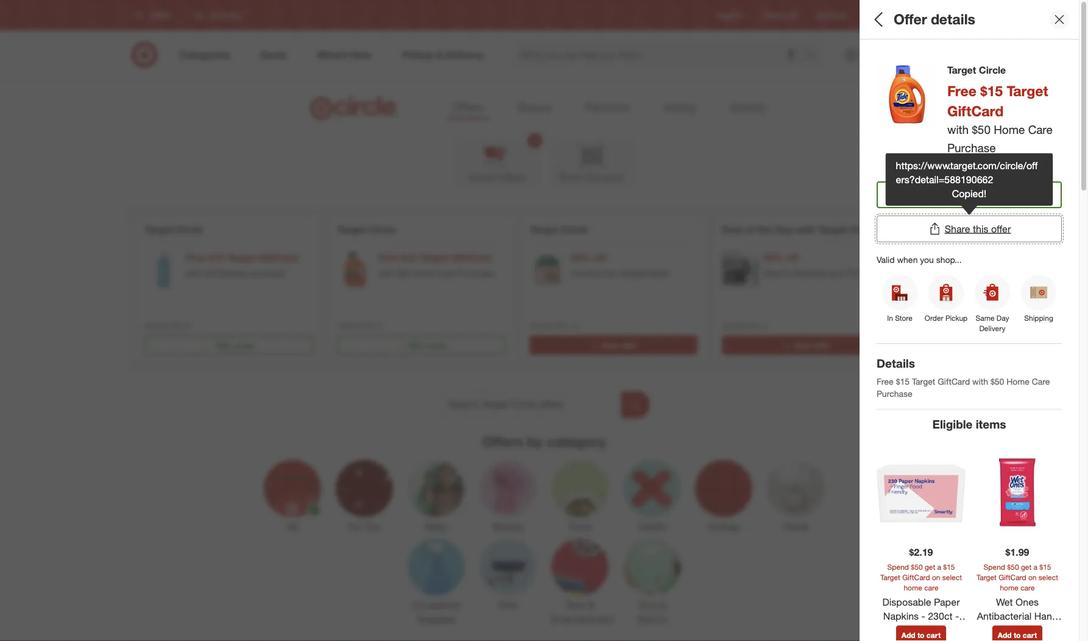 Task type: describe. For each thing, give the bounding box(es) containing it.
show barcode button
[[549, 137, 635, 190]]

$50 inside free $15 target giftcard with $50 home care purchase
[[397, 268, 410, 279]]

add for 230ct
[[902, 631, 916, 641]]

2 the from the left
[[951, 224, 965, 236]]

free $15 target giftcard  with $50 home care purchase image
[[337, 251, 374, 288]]

25% off favorite day gingerbread image
[[530, 251, 566, 288]]

wet
[[997, 597, 1013, 609]]

pack
[[1032, 625, 1054, 637]]

for you
[[348, 521, 381, 533]]

$15 inside free $15 target giftcard with $50 home care purchase
[[402, 252, 417, 264]]

care for ones
[[1021, 584, 1035, 593]]

$30
[[204, 268, 218, 279]]

order
[[925, 314, 944, 323]]

free $10 target giftcard with $30 beauty purchase
[[186, 252, 298, 279]]

$15 inside the details free $15 target giftcard with $50 home care purchase
[[896, 377, 910, 387]]

expires dec 13
[[530, 321, 579, 330]]

show
[[560, 172, 584, 184]]

household supplies button
[[408, 539, 465, 627]]

add to cart button for wipes
[[993, 626, 1043, 642]]

cart for pack
[[1023, 631, 1038, 641]]

purchase for free $15 target giftcard with $50 home care purchase
[[459, 268, 494, 279]]

get for $2.19
[[925, 563, 936, 572]]

$50 inside $1.99 spend $50 get a $15 target giftcard on select home care wet ones antibacterial hand wipes travel pack - fresh - 20ct
[[1008, 563, 1019, 572]]

offers inside button
[[498, 172, 525, 184]]

find
[[927, 11, 941, 20]]

day inside the 'same day delivery'
[[997, 314, 1010, 323]]

offers for offers by category
[[483, 433, 523, 450]]

$15 inside $2.19 spend $50 get a $15 target giftcard on select home care disposable paper napkins - 230ct - smartly™
[[944, 563, 955, 572]]

baby button
[[408, 461, 465, 534]]

this
[[973, 223, 989, 235]]

- right 230ct
[[956, 611, 960, 623]]

2 deal from the left
[[915, 224, 936, 236]]

ones
[[1016, 597, 1039, 609]]

store
[[896, 314, 913, 323]]

target circle link
[[866, 10, 907, 20]]

eligible items
[[933, 418, 1007, 432]]

save offer button for 30% off
[[722, 336, 891, 355]]

offer saved for free $15 target giftcard
[[407, 341, 447, 350]]

2 horizontal spatial saved
[[976, 189, 1004, 201]]

offers for offers
[[452, 100, 484, 114]]

and
[[830, 268, 844, 279]]

entertainment
[[552, 614, 613, 626]]

free for free $10 target giftcard with $30 beauty purchase
[[186, 252, 206, 264]]

$50 inside free $15 target giftcard with $50 home care purchase expires december 9th •
[[972, 123, 991, 137]]

saved for free $10 target giftcard
[[234, 341, 255, 350]]

save offer for 30% off
[[795, 341, 830, 350]]

2 deal of the day with target circle from the left
[[915, 224, 1070, 236]]

fresh
[[992, 639, 1016, 642]]

giftcard inside $1.99 spend $50 get a $15 target giftcard on select home care wet ones antibacterial hand wipes travel pack - fresh - 20ct
[[999, 573, 1027, 582]]

home inside button
[[783, 521, 809, 533]]

category
[[547, 433, 606, 450]]

electric
[[764, 268, 792, 279]]

you
[[365, 521, 381, 533]]

home for disposable paper napkins - 230ct - smartly™
[[904, 584, 923, 593]]

partners link
[[581, 96, 634, 120]]

offer for 30% off
[[814, 341, 830, 350]]

$2.19 spend $50 get a $15 target giftcard on select home care disposable paper napkins - 230ct - smartly™
[[881, 547, 962, 637]]

& for toys
[[660, 600, 666, 612]]

dec for free $15 target giftcard
[[363, 321, 377, 330]]

expires for 25% off
[[530, 321, 554, 330]]

1 deal from the left
[[722, 224, 743, 236]]

2 5 from the left
[[956, 321, 960, 330]]

target inside $2.19 spend $50 get a $15 target giftcard on select home care disposable paper napkins - 230ct - smartly™
[[881, 573, 901, 582]]

giftcard inside free $10 target giftcard with $30 beauty purchase
[[259, 252, 298, 264]]

spend for $1.99
[[984, 563, 1006, 572]]

pickup
[[946, 314, 968, 323]]

tech & entertainment
[[552, 600, 613, 626]]

find stores
[[927, 11, 964, 20]]

offer for 25% off
[[621, 341, 637, 350]]

voting
[[664, 100, 696, 114]]

order pickup
[[925, 314, 968, 323]]

for
[[348, 521, 362, 533]]

offer saved button for free $15 target giftcard
[[337, 336, 505, 355]]

valid
[[877, 255, 895, 266]]

care for paper
[[925, 584, 939, 593]]

expires for free $10 target giftcard
[[144, 321, 169, 330]]

giftcard inside free $15 target giftcard with $50 home care purchase
[[451, 252, 491, 264]]

30% off electric blankets and throws image
[[722, 251, 759, 288]]

share
[[945, 223, 971, 235]]

beauty button
[[480, 461, 537, 534]]

target circle for free $10 target giftcard
[[144, 224, 203, 236]]

pets
[[499, 600, 518, 612]]

in store
[[888, 314, 913, 323]]

home for free $15 target giftcard with $50 home care purchase expires december 9th •
[[994, 123, 1025, 137]]

bonus
[[518, 100, 551, 114]]

free inside the details free $15 target giftcard with $50 home care purchase
[[877, 377, 894, 387]]

beauty
[[493, 521, 524, 533]]

by
[[527, 433, 543, 450]]

care for free $15 target giftcard with $50 home care purchase expires december 9th •
[[1029, 123, 1053, 137]]

add for wipes
[[998, 631, 1012, 641]]

valid when you shop...
[[877, 255, 962, 266]]

when
[[897, 255, 918, 266]]

1 5 from the left
[[764, 321, 768, 330]]

giftcard inside free $15 target giftcard with $50 home care purchase expires december 9th •
[[948, 102, 1004, 119]]

add to cart button for 230ct
[[897, 626, 947, 642]]

holiday button
[[695, 461, 753, 534]]

target circle down details
[[948, 64, 1006, 76]]

registry
[[717, 11, 744, 20]]

offer inside button
[[992, 223, 1011, 235]]

free for free $15 target giftcard with $50 home care purchase expires december 9th •
[[948, 82, 977, 99]]

target circle left find
[[866, 11, 907, 20]]

save offer for 25% off
[[602, 341, 637, 350]]

get for $1.99
[[1022, 563, 1032, 572]]

health
[[638, 521, 666, 533]]

free $10 target giftcard  with $30 beauty purchase image
[[144, 251, 181, 288]]

share this offer button
[[877, 216, 1062, 243]]

find stores link
[[927, 10, 964, 20]]

to for wipes
[[1014, 631, 1021, 641]]

toys & sports button
[[624, 539, 681, 627]]

beauty
[[220, 268, 247, 279]]

partners
[[585, 100, 630, 114]]

gingerbread
[[621, 268, 669, 279]]

voting link
[[659, 96, 701, 120]]

december
[[978, 160, 1019, 171]]

2 horizontal spatial offer saved
[[951, 189, 1004, 201]]

20% off target certified refurbished apple product image
[[915, 251, 951, 288]]

expires dec 9 for free $15 target giftcard
[[337, 321, 383, 330]]

$50 inside $2.19 spend $50 get a $15 target giftcard on select home care disposable paper napkins - 230ct - smartly™
[[911, 563, 923, 572]]

save for 25% off
[[602, 341, 619, 350]]

25%
[[571, 252, 591, 264]]

target inside free $15 target giftcard with $50 home care purchase expires december 9th •
[[1007, 82, 1049, 99]]

expires inside free $15 target giftcard with $50 home care purchase expires december 9th •
[[948, 160, 976, 171]]

disposable
[[883, 597, 932, 609]]

you
[[921, 255, 934, 266]]

dec for 25% off
[[556, 321, 569, 330]]

save for 30% off
[[795, 341, 812, 350]]

home button
[[767, 461, 825, 534]]

weekly ad link
[[763, 10, 798, 20]]

$15 inside free $15 target giftcard with $50 home care purchase expires december 9th •
[[981, 82, 1003, 99]]

select for paper
[[943, 573, 962, 582]]

shop...
[[937, 255, 962, 266]]

offer for 'offer saved' button to the right
[[951, 189, 974, 201]]

share this offer
[[945, 223, 1011, 235]]

dialog containing offer details
[[860, 0, 1089, 642]]

purchase
[[249, 268, 285, 279]]

to for 230ct
[[918, 631, 925, 641]]

tech
[[566, 600, 586, 612]]

throws
[[847, 268, 875, 279]]

household supplies
[[413, 600, 460, 626]]

home for wet ones antibacterial hand wipes travel pack - fresh - 20ct
[[1001, 584, 1019, 593]]

with inside free $15 target giftcard with $50 home care purchase
[[379, 268, 394, 279]]

expires dec 9 for free $10 target giftcard
[[144, 321, 190, 330]]

day down copied!
[[968, 224, 986, 236]]

offer saved button for free $10 target giftcard
[[144, 336, 313, 355]]

30% off electric blankets and throws
[[764, 252, 875, 279]]

same
[[976, 314, 995, 323]]

saved for free $15 target giftcard
[[427, 341, 447, 350]]

target inside free $15 target giftcard with $50 home care purchase
[[420, 252, 449, 264]]

https://www.target.com/circle/off
[[896, 160, 1038, 172]]

supplies
[[417, 614, 455, 626]]



Task type: vqa. For each thing, say whether or not it's contained in the screenshot.
Bird Supplies link
no



Task type: locate. For each thing, give the bounding box(es) containing it.
target inside free $10 target giftcard with $30 beauty purchase
[[227, 252, 256, 264]]

0 horizontal spatial select
[[943, 573, 962, 582]]

expires up ers?detail=588190662
[[948, 160, 976, 171]]

care up ones
[[1021, 584, 1035, 593]]

weekly ad
[[763, 11, 798, 20]]

2 add to cart from the left
[[998, 631, 1038, 641]]

1 horizontal spatial the
[[951, 224, 965, 236]]

20ct
[[1025, 639, 1044, 642]]

get down the $1.99
[[1022, 563, 1032, 572]]

deal up 30% off electric blankets and throws image
[[722, 224, 743, 236]]

2 care from the left
[[1021, 584, 1035, 593]]

2 & from the left
[[660, 600, 666, 612]]

2 horizontal spatial purchase
[[948, 141, 996, 155]]

2 vertical spatial purchase
[[877, 389, 913, 399]]

expires dec 5 down 30% off electric blankets and throws image
[[722, 321, 768, 330]]

1 horizontal spatial expires dec 5
[[915, 321, 960, 330]]

baby
[[425, 521, 448, 533]]

delivery
[[980, 324, 1006, 333]]

0 horizontal spatial add to cart
[[902, 631, 941, 641]]

2 a from the left
[[1034, 563, 1038, 572]]

dec down free $15 target giftcard  with $50 home care purchase image
[[363, 321, 377, 330]]

pets button
[[480, 539, 537, 627]]

•
[[1036, 160, 1040, 171]]

day
[[775, 224, 793, 236], [968, 224, 986, 236], [604, 268, 618, 279], [997, 314, 1010, 323]]

weekly
[[763, 11, 787, 20]]

expires down 30% off electric blankets and throws image
[[722, 321, 747, 330]]

1 to from the left
[[918, 631, 925, 641]]

dec left "same"
[[941, 321, 954, 330]]

0 horizontal spatial a
[[938, 563, 942, 572]]

to left 20ct
[[1014, 631, 1021, 641]]

with left $30
[[186, 268, 202, 279]]

0 horizontal spatial get
[[925, 563, 936, 572]]

dec down 30% off electric blankets and throws image
[[749, 321, 762, 330]]

1 horizontal spatial get
[[1022, 563, 1032, 572]]

1 horizontal spatial saved
[[427, 341, 447, 350]]

1 expires dec 9 from the left
[[144, 321, 190, 330]]

saved
[[976, 189, 1004, 201], [234, 341, 255, 350], [427, 341, 447, 350]]

spend
[[888, 563, 909, 572], [984, 563, 1006, 572]]

purchase
[[948, 141, 996, 155], [459, 268, 494, 279], [877, 389, 913, 399]]

1 9 from the left
[[186, 321, 190, 330]]

target inside $1.99 spend $50 get a $15 target giftcard on select home care wet ones antibacterial hand wipes travel pack - fresh - 20ct
[[977, 573, 997, 582]]

expires right store
[[915, 321, 939, 330]]

$50 inside the details free $15 target giftcard with $50 home care purchase
[[991, 377, 1005, 387]]

add to cart button down 230ct
[[897, 626, 947, 642]]

home inside free $15 target giftcard with $50 home care purchase
[[413, 268, 436, 279]]

2 add to cart button from the left
[[993, 626, 1043, 642]]

1 horizontal spatial add to cart button
[[993, 626, 1043, 642]]

care inside free $15 target giftcard with $50 home care purchase expires december 9th •
[[1029, 123, 1053, 137]]

get inside $1.99 spend $50 get a $15 target giftcard on select home care wet ones antibacterial hand wipes travel pack - fresh - 20ct
[[1022, 563, 1032, 572]]

1 horizontal spatial cart
[[1023, 631, 1038, 641]]

a inside $1.99 spend $50 get a $15 target giftcard on select home care wet ones antibacterial hand wipes travel pack - fresh - 20ct
[[1034, 563, 1038, 572]]

0 horizontal spatial save
[[602, 341, 619, 350]]

free inside free $10 target giftcard with $30 beauty purchase
[[186, 252, 206, 264]]

0 horizontal spatial of
[[746, 224, 755, 236]]

off inside the 30% off electric blankets and throws
[[787, 252, 799, 264]]

details
[[931, 11, 976, 28]]

0 horizontal spatial 5
[[764, 321, 768, 330]]

$50
[[972, 123, 991, 137], [397, 268, 410, 279], [991, 377, 1005, 387], [911, 563, 923, 572], [1008, 563, 1019, 572]]

offer saved
[[951, 189, 1004, 201], [215, 341, 255, 350], [407, 341, 447, 350]]

1 horizontal spatial of
[[939, 224, 948, 236]]

bonus link
[[513, 96, 556, 120]]

1 add to cart button from the left
[[897, 626, 947, 642]]

free $15 target giftcard with $50 home care purchase expires december 9th •
[[948, 82, 1053, 171]]

1 the from the left
[[758, 224, 773, 236]]

4 dec from the left
[[749, 321, 762, 330]]

cart down hand
[[1023, 631, 1038, 641]]

registry link
[[717, 10, 744, 20]]

9 for free $15 target giftcard
[[379, 321, 383, 330]]

1 horizontal spatial add to cart
[[998, 631, 1038, 641]]

select for ones
[[1039, 573, 1059, 582]]

dec
[[171, 321, 184, 330], [363, 321, 377, 330], [556, 321, 569, 330], [749, 321, 762, 330], [941, 321, 954, 330]]

1 horizontal spatial deal
[[915, 224, 936, 236]]

1 care from the left
[[925, 584, 939, 593]]

expires for free $15 target giftcard
[[337, 321, 361, 330]]

expires dec 5
[[722, 321, 768, 330], [915, 321, 960, 330]]

of up 30% off electric blankets and throws image
[[746, 224, 755, 236]]

to down napkins
[[918, 631, 925, 641]]

get down $2.19
[[925, 563, 936, 572]]

offer
[[992, 223, 1011, 235], [621, 341, 637, 350], [814, 341, 830, 350]]

2 dec from the left
[[363, 321, 377, 330]]

day up delivery
[[997, 314, 1010, 323]]

target circle for free $15 target giftcard
[[337, 224, 396, 236]]

0 horizontal spatial saved
[[234, 341, 255, 350]]

expires
[[948, 160, 976, 171], [144, 321, 169, 330], [337, 321, 361, 330], [530, 321, 554, 330], [722, 321, 747, 330], [915, 321, 939, 330]]

home inside free $15 target giftcard with $50 home care purchase expires december 9th •
[[994, 123, 1025, 137]]

on up paper
[[933, 573, 941, 582]]

expires dec 9 down free $15 target giftcard  with $50 home care purchase image
[[337, 321, 383, 330]]

cart down 230ct
[[927, 631, 941, 641]]

care
[[1029, 123, 1053, 137], [438, 268, 456, 279], [1032, 377, 1051, 387]]

off for 30% off
[[787, 252, 799, 264]]

the up 30%
[[758, 224, 773, 236]]

offers link
[[448, 96, 489, 120]]

all
[[287, 521, 298, 533]]

free inside free $15 target giftcard with $50 home care purchase
[[379, 252, 399, 264]]

napkins
[[884, 611, 919, 623]]

free $15 target giftcard with $50 home care purchase
[[379, 252, 494, 279]]

0 horizontal spatial cart
[[927, 631, 941, 641]]

offer for 'offer saved' button corresponding to free $15 target giftcard
[[407, 341, 425, 350]]

add to cart for wipes
[[998, 631, 1038, 641]]

target circle up "25%"
[[530, 224, 588, 236]]

1 of from the left
[[746, 224, 755, 236]]

target circle up free $10 target giftcard  with $30 beauty purchase image
[[144, 224, 203, 236]]

ers?detail=588190662
[[896, 174, 994, 186]]

1 select from the left
[[943, 573, 962, 582]]

1 horizontal spatial &
[[660, 600, 666, 612]]

$15 inside $1.99 spend $50 get a $15 target giftcard on select home care wet ones antibacterial hand wipes travel pack - fresh - 20ct
[[1040, 563, 1052, 572]]

1 horizontal spatial save offer button
[[722, 336, 891, 355]]

off inside 25% off favorite day gingerbread
[[594, 252, 606, 264]]

expires down free $10 target giftcard  with $30 beauty purchase image
[[144, 321, 169, 330]]

paper
[[934, 597, 960, 609]]

1 get from the left
[[925, 563, 936, 572]]

a up paper
[[938, 563, 942, 572]]

eligible
[[933, 418, 973, 432]]

2 horizontal spatial offer saved button
[[877, 182, 1062, 209]]

1 expires dec 5 from the left
[[722, 321, 768, 330]]

tech & entertainment button
[[552, 539, 613, 627]]

save offer button
[[530, 336, 698, 355], [722, 336, 891, 355]]

save offer
[[602, 341, 637, 350], [795, 341, 830, 350]]

2 on from the left
[[1029, 573, 1037, 582]]

1 a from the left
[[938, 563, 942, 572]]

off right "25%"
[[594, 252, 606, 264]]

1 horizontal spatial on
[[1029, 573, 1037, 582]]

giftcard
[[948, 102, 1004, 119], [259, 252, 298, 264], [451, 252, 491, 264], [938, 377, 970, 387], [903, 573, 930, 582], [999, 573, 1027, 582]]

& right toys
[[660, 600, 666, 612]]

barcode
[[587, 172, 624, 184]]

2 get from the left
[[1022, 563, 1032, 572]]

1 horizontal spatial a
[[1034, 563, 1038, 572]]

0 horizontal spatial spend
[[888, 563, 909, 572]]

on inside $2.19 spend $50 get a $15 target giftcard on select home care disposable paper napkins - 230ct - smartly™
[[933, 573, 941, 582]]

target circle logo image
[[309, 95, 401, 121]]

13
[[571, 321, 579, 330]]

1 vertical spatial care
[[438, 268, 456, 279]]

2 expires dec 9 from the left
[[337, 321, 383, 330]]

0 horizontal spatial the
[[758, 224, 773, 236]]

toys & sports
[[637, 600, 667, 626]]

1 horizontal spatial 9
[[379, 321, 383, 330]]

9 for free $10 target giftcard
[[186, 321, 190, 330]]

0 horizontal spatial on
[[933, 573, 941, 582]]

hand
[[1035, 611, 1058, 623]]

food
[[569, 521, 591, 533]]

a up ones
[[1034, 563, 1038, 572]]

free for free $15 target giftcard with $50 home care purchase
[[379, 252, 399, 264]]

spend inside $1.99 spend $50 get a $15 target giftcard on select home care wet ones antibacterial hand wipes travel pack - fresh - 20ct
[[984, 563, 1006, 572]]

1 cart from the left
[[927, 631, 941, 641]]

0 horizontal spatial save offer
[[602, 341, 637, 350]]

9
[[186, 321, 190, 330], [379, 321, 383, 330]]

1 vertical spatial home
[[413, 268, 436, 279]]

cart for smartly™
[[927, 631, 941, 641]]

purchase inside free $15 target giftcard with $50 home care purchase
[[459, 268, 494, 279]]

copied!
[[953, 188, 987, 200]]

on up ones
[[1029, 573, 1037, 582]]

1 save offer button from the left
[[530, 336, 698, 355]]

home inside $2.19 spend $50 get a $15 target giftcard on select home care disposable paper napkins - 230ct - smartly™
[[904, 584, 923, 593]]

of
[[746, 224, 755, 236], [939, 224, 948, 236]]

spend up wet
[[984, 563, 1006, 572]]

the left this
[[951, 224, 965, 236]]

1 on from the left
[[933, 573, 941, 582]]

1 horizontal spatial 5
[[956, 321, 960, 330]]

expires dec 5 right store
[[915, 321, 960, 330]]

30%
[[764, 252, 784, 264]]

offer for 'offer saved' button associated with free $10 target giftcard
[[215, 341, 232, 350]]

add to cart down antibacterial
[[998, 631, 1038, 641]]

$2.19
[[910, 547, 933, 559]]

offer details
[[894, 11, 976, 28]]

2 save offer button from the left
[[722, 336, 891, 355]]

items
[[976, 418, 1007, 432]]

0 horizontal spatial deal of the day with target circle
[[722, 224, 877, 236]]

offer saved for free $10 target giftcard
[[215, 341, 255, 350]]

details free $15 target giftcard with $50 home care purchase
[[877, 357, 1053, 399]]

of up shop...
[[939, 224, 948, 236]]

0 vertical spatial offers
[[452, 100, 484, 114]]

target circle up free $15 target giftcard  with $50 home care purchase image
[[337, 224, 396, 236]]

2 cart from the left
[[1023, 631, 1038, 641]]

sports
[[637, 614, 667, 626]]

saved offers button
[[454, 137, 539, 190]]

0 horizontal spatial offer saved
[[215, 341, 255, 350]]

-
[[922, 611, 926, 623], [956, 611, 960, 623], [1057, 625, 1060, 637], [1019, 639, 1022, 642]]

2 vertical spatial care
[[1032, 377, 1051, 387]]

with up the 30% off electric blankets and throws
[[796, 224, 816, 236]]

smartly™
[[902, 625, 941, 637]]

0 horizontal spatial save offer button
[[530, 336, 698, 355]]

target circle
[[866, 11, 907, 20], [948, 64, 1006, 76], [144, 224, 203, 236], [337, 224, 396, 236], [530, 224, 588, 236]]

2 spend from the left
[[984, 563, 1006, 572]]

care inside $2.19 spend $50 get a $15 target giftcard on select home care disposable paper napkins - 230ct - smartly™
[[925, 584, 939, 593]]

- down travel
[[1019, 639, 1022, 642]]

1 save from the left
[[602, 341, 619, 350]]

$1.99
[[1006, 547, 1030, 559]]

care up paper
[[925, 584, 939, 593]]

day up 30%
[[775, 224, 793, 236]]

day inside 25% off favorite day gingerbread
[[604, 268, 618, 279]]

home inside the details free $15 target giftcard with $50 home care purchase
[[1007, 377, 1030, 387]]

0 vertical spatial home
[[994, 123, 1025, 137]]

0 horizontal spatial home
[[783, 521, 809, 533]]

1 horizontal spatial deal of the day with target circle
[[915, 224, 1070, 236]]

a inside $2.19 spend $50 get a $15 target giftcard on select home care disposable paper napkins - 230ct - smartly™
[[938, 563, 942, 572]]

& for tech
[[589, 600, 595, 612]]

dec for free $10 target giftcard
[[171, 321, 184, 330]]

a for $1.99
[[1034, 563, 1038, 572]]

expires for 30% off
[[722, 321, 747, 330]]

& right tech
[[589, 600, 595, 612]]

2 select from the left
[[1039, 573, 1059, 582]]

$50 down the $1.99
[[1008, 563, 1019, 572]]

expires dec 9 down free $10 target giftcard  with $30 beauty purchase image
[[144, 321, 190, 330]]

& inside "toys & sports"
[[660, 600, 666, 612]]

care inside the details free $15 target giftcard with $50 home care purchase
[[1032, 377, 1051, 387]]

dec left 13
[[556, 321, 569, 330]]

day right favorite
[[604, 268, 618, 279]]

2 add from the left
[[998, 631, 1012, 641]]

1 add to cart from the left
[[902, 631, 941, 641]]

save
[[602, 341, 619, 350], [795, 341, 812, 350]]

2 expires dec 5 from the left
[[915, 321, 960, 330]]

saved
[[469, 172, 496, 184]]

- up smartly™
[[922, 611, 926, 623]]

$50 up https://www.target.com/circle/off
[[972, 123, 991, 137]]

add to cart button down antibacterial
[[993, 626, 1043, 642]]

1 horizontal spatial expires dec 9
[[337, 321, 383, 330]]

deal of the day with target circle up 30%
[[722, 224, 877, 236]]

care inside free $15 target giftcard with $50 home care purchase
[[438, 268, 456, 279]]

expires down free $15 target giftcard  with $50 home care purchase image
[[337, 321, 361, 330]]

select inside $1.99 spend $50 get a $15 target giftcard on select home care wet ones antibacterial hand wipes travel pack - fresh - 20ct
[[1039, 573, 1059, 582]]

& inside tech & entertainment
[[589, 600, 595, 612]]

spend inside $2.19 spend $50 get a $15 target giftcard on select home care disposable paper napkins - 230ct - smartly™
[[888, 563, 909, 572]]

1 horizontal spatial select
[[1039, 573, 1059, 582]]

giftcard inside the details free $15 target giftcard with $50 home care purchase
[[938, 377, 970, 387]]

2 horizontal spatial offer
[[992, 223, 1011, 235]]

spend for $2.19
[[888, 563, 909, 572]]

0 horizontal spatial expires dec 9
[[144, 321, 190, 330]]

purchase inside the details free $15 target giftcard with $50 home care purchase
[[877, 389, 913, 399]]

home for free $15 target giftcard with $50 home care purchase
[[413, 268, 436, 279]]

0 horizontal spatial offer
[[621, 341, 637, 350]]

1 spend from the left
[[888, 563, 909, 572]]

$50 down $2.19
[[911, 563, 923, 572]]

food button
[[552, 461, 609, 534]]

select up paper
[[943, 573, 962, 582]]

None text field
[[439, 392, 622, 419]]

1 add from the left
[[902, 631, 916, 641]]

add
[[902, 631, 916, 641], [998, 631, 1012, 641]]

1 vertical spatial purchase
[[459, 268, 494, 279]]

add to cart for 230ct
[[902, 631, 941, 641]]

2 save offer from the left
[[795, 341, 830, 350]]

2 vertical spatial home
[[1007, 377, 1030, 387]]

care for free $15 target giftcard with $50 home care purchase
[[438, 268, 456, 279]]

cart
[[927, 631, 941, 641], [1023, 631, 1038, 641]]

2 save from the left
[[795, 341, 812, 350]]

with right free $15 target giftcard  with $50 home care purchase image
[[379, 268, 394, 279]]

target circle for 25% off
[[530, 224, 588, 236]]

select inside $2.19 spend $50 get a $15 target giftcard on select home care disposable paper napkins - 230ct - smartly™
[[943, 573, 962, 582]]

travel
[[1005, 625, 1030, 637]]

ad
[[789, 11, 798, 20]]

all button
[[264, 461, 322, 534]]

add to cart down 230ct
[[902, 631, 941, 641]]

0 horizontal spatial add
[[902, 631, 916, 641]]

1 horizontal spatial save
[[795, 341, 812, 350]]

230ct
[[928, 611, 953, 623]]

$1.99 spend $50 get a $15 target giftcard on select home care wet ones antibacterial hand wipes travel pack - fresh - 20ct
[[975, 547, 1060, 642]]

show barcode
[[560, 172, 624, 184]]

offer
[[894, 11, 927, 28], [951, 189, 974, 201], [215, 341, 232, 350], [407, 341, 425, 350]]

on inside $1.99 spend $50 get a $15 target giftcard on select home care wet ones antibacterial hand wipes travel pack - fresh - 20ct
[[1029, 573, 1037, 582]]

3 dec from the left
[[556, 321, 569, 330]]

1 horizontal spatial save offer
[[795, 341, 830, 350]]

dec down free $10 target giftcard  with $30 beauty purchase image
[[171, 321, 184, 330]]

for you button
[[336, 461, 393, 534]]

1 dec from the left
[[171, 321, 184, 330]]

0 horizontal spatial care
[[925, 584, 939, 593]]

add down antibacterial
[[998, 631, 1012, 641]]

$50 right free $15 target giftcard  with $50 home care purchase image
[[397, 268, 410, 279]]

on for $1.99
[[1029, 573, 1037, 582]]

blankets
[[795, 268, 828, 279]]

care inside $1.99 spend $50 get a $15 target giftcard on select home care wet ones antibacterial hand wipes travel pack - fresh - 20ct
[[1021, 584, 1035, 593]]

purchase inside free $15 target giftcard with $50 home care purchase expires december 9th •
[[948, 141, 996, 155]]

0 horizontal spatial &
[[589, 600, 595, 612]]

giftcard inside $2.19 spend $50 get a $15 target giftcard on select home care disposable paper napkins - 230ct - smartly™
[[903, 573, 930, 582]]

with up items
[[973, 377, 989, 387]]

1 horizontal spatial home
[[904, 584, 923, 593]]

0 horizontal spatial 9
[[186, 321, 190, 330]]

5 right order
[[956, 321, 960, 330]]

0 vertical spatial purchase
[[948, 141, 996, 155]]

get inside $2.19 spend $50 get a $15 target giftcard on select home care disposable paper napkins - 230ct - smartly™
[[925, 563, 936, 572]]

1 horizontal spatial offer
[[814, 341, 830, 350]]

purchase for free $15 target giftcard with $50 home care purchase expires december 9th •
[[948, 141, 996, 155]]

0 horizontal spatial expires dec 5
[[722, 321, 768, 330]]

5 down electric
[[764, 321, 768, 330]]

redcard link
[[817, 10, 847, 20]]

1 deal of the day with target circle from the left
[[722, 224, 877, 236]]

2 vertical spatial offers
[[483, 433, 523, 450]]

1 & from the left
[[589, 600, 595, 612]]

1 horizontal spatial add
[[998, 631, 1012, 641]]

with inside free $15 target giftcard with $50 home care purchase expires december 9th •
[[948, 123, 969, 137]]

a for $2.19
[[938, 563, 942, 572]]

https://www.target.com/circle/off ers?detail=588190662 copied!
[[896, 160, 1038, 200]]

holiday
[[708, 521, 740, 533]]

1 vertical spatial offers
[[498, 172, 525, 184]]

saved offers
[[469, 172, 525, 184]]

1 save offer from the left
[[602, 341, 637, 350]]

0 horizontal spatial deal
[[722, 224, 743, 236]]

add down napkins
[[902, 631, 916, 641]]

off for 25% off
[[594, 252, 606, 264]]

same day delivery
[[976, 314, 1010, 333]]

1 horizontal spatial to
[[1014, 631, 1021, 641]]

search
[[800, 50, 829, 62]]

0 vertical spatial care
[[1029, 123, 1053, 137]]

with up https://www.target.com/circle/off
[[948, 123, 969, 137]]

1 horizontal spatial off
[[787, 252, 799, 264]]

on for $2.19
[[933, 573, 941, 582]]

free inside free $15 target giftcard with $50 home care purchase expires december 9th •
[[948, 82, 977, 99]]

0 horizontal spatial to
[[918, 631, 925, 641]]

0 horizontal spatial off
[[594, 252, 606, 264]]

2 to from the left
[[1014, 631, 1021, 641]]

dec for 30% off
[[749, 321, 762, 330]]

household
[[413, 600, 460, 612]]

1 horizontal spatial spend
[[984, 563, 1006, 572]]

with inside free $10 target giftcard with $30 beauty purchase
[[186, 268, 202, 279]]

expires left 13
[[530, 321, 554, 330]]

2 9 from the left
[[379, 321, 383, 330]]

circle
[[888, 11, 907, 20], [979, 64, 1006, 76], [176, 224, 203, 236], [369, 224, 396, 236], [561, 224, 588, 236], [850, 224, 877, 236], [1043, 224, 1070, 236]]

in
[[888, 314, 894, 323]]

What can we help you find? suggestions appear below search field
[[513, 41, 808, 68]]

2 of from the left
[[939, 224, 948, 236]]

deal up 'you'
[[915, 224, 936, 236]]

0 horizontal spatial purchase
[[459, 268, 494, 279]]

with inside the details free $15 target giftcard with $50 home care purchase
[[973, 377, 989, 387]]

2 horizontal spatial home
[[1001, 584, 1019, 593]]

- right 'pack'
[[1057, 625, 1060, 637]]

5 dec from the left
[[941, 321, 954, 330]]

1 horizontal spatial purchase
[[877, 389, 913, 399]]

select up ones
[[1039, 573, 1059, 582]]

1 horizontal spatial offer saved button
[[337, 336, 505, 355]]

$50 up items
[[991, 377, 1005, 387]]

target inside the details free $15 target giftcard with $50 home care purchase
[[912, 377, 936, 387]]

1 off from the left
[[594, 252, 606, 264]]

spend up disposable
[[888, 563, 909, 572]]

home inside $1.99 spend $50 get a $15 target giftcard on select home care wet ones antibacterial hand wipes travel pack - fresh - 20ct
[[1001, 584, 1019, 593]]

dialog
[[860, 0, 1089, 642]]

off right 30%
[[787, 252, 799, 264]]

1 horizontal spatial care
[[1021, 584, 1035, 593]]

0 horizontal spatial add to cart button
[[897, 626, 947, 642]]

save offer button for 25% off
[[530, 336, 698, 355]]

off
[[594, 252, 606, 264], [787, 252, 799, 264]]

with right share
[[989, 224, 1008, 236]]

2 off from the left
[[787, 252, 799, 264]]

deal of the day with target circle down copied!
[[915, 224, 1070, 236]]

1 horizontal spatial offer saved
[[407, 341, 447, 350]]

0 horizontal spatial offer saved button
[[144, 336, 313, 355]]



